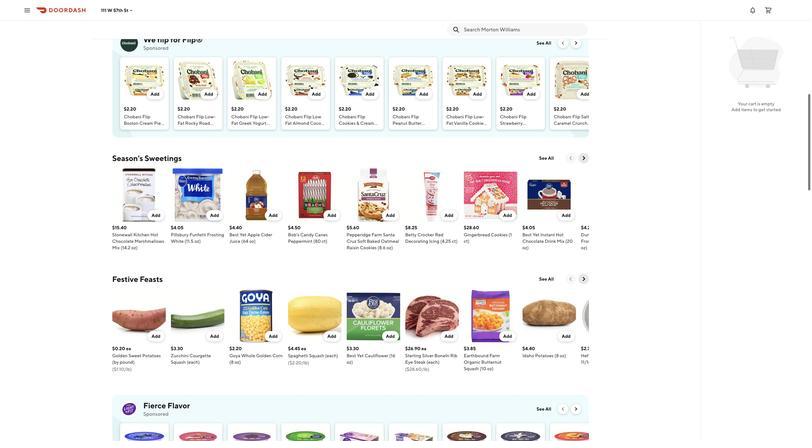 Task type: vqa. For each thing, say whether or not it's contained in the screenshot.
the topmost 50
no



Task type: locate. For each thing, give the bounding box(es) containing it.
squash right spaghetti
[[309, 354, 324, 359]]

1 horizontal spatial frosting
[[581, 239, 599, 244]]

chobani up key
[[232, 114, 249, 120]]

2 chobani from the left
[[232, 114, 249, 120]]

best inside $3.30 best yet cauliflower (16 oz)
[[347, 354, 356, 359]]

squash for ea
[[309, 354, 324, 359]]

low- for cookie
[[474, 114, 485, 120]]

oz) inside the $2.20 chobani flip low- fat vanilla cookie dough greek yogurt (4.5 oz)
[[471, 134, 477, 139]]

$2.20 inside $2.20 chobani flip low- fat rocky road greek yogurt (4.5 oz)
[[178, 107, 190, 112]]

flip for dough
[[465, 114, 473, 120]]

2 chocolate from the left
[[523, 239, 544, 244]]

best for best yet apple cider juice (64 oz)
[[230, 233, 239, 238]]

chobani flip peanut butter dream low-fat vanilla greek yogurt (4.5 oz) image
[[393, 60, 434, 101]]

2 ea from the left
[[301, 347, 306, 352]]

1 horizontal spatial mix
[[557, 239, 565, 244]]

2 horizontal spatial ea
[[422, 347, 427, 352]]

(4.5
[[206, 127, 214, 133], [367, 127, 376, 133], [232, 134, 240, 139], [461, 134, 470, 139], [515, 134, 523, 139], [569, 134, 577, 139]]

(8 inside $4.40 idaho potatoes (8 oz)
[[555, 354, 559, 359]]

$5.60
[[347, 226, 360, 231]]

$4.45
[[288, 347, 300, 352]]

yogurt down dough
[[447, 134, 461, 139]]

stonewall
[[112, 233, 133, 238]]

$4.40 up juice
[[230, 226, 242, 231]]

squash down the organic
[[464, 367, 479, 372]]

ea inside $4.45 ea spaghetti squash (each) ($2.20/lb)
[[301, 347, 306, 352]]

next button of carousel image
[[574, 41, 579, 46], [581, 155, 587, 162], [581, 276, 587, 283]]

ea inside the $26.90 ea sterling silver bonein rib eye steak (each) ($28.60/lb)
[[422, 347, 427, 352]]

chobani inside $2.20 chobani flip salted caramel crunch low-fat greek yogurt (4.5 oz)
[[554, 114, 572, 120]]

flip®
[[182, 35, 203, 44]]

1 vertical spatial farm
[[490, 354, 500, 359]]

0 vertical spatial farm
[[372, 233, 382, 238]]

cookies left & on the top of the page
[[339, 121, 356, 126]]

$2.20 down chobani flip cookies & cream greek yogurt (4.5 oz) image
[[339, 107, 351, 112]]

oz) inside $2.20 chobani flip low- fat rocky road greek yogurt (4.5 oz)
[[178, 134, 184, 139]]

chocolate inside the $4.05 best yet instant hot chocolate drink mix (20 oz)
[[523, 239, 544, 244]]

2 horizontal spatial (each)
[[427, 360, 440, 365]]

add for $15.40 stonewall kitchen hot chocolate marshmallows mix (14.2 oz)
[[152, 213, 161, 218]]

frosting down duncan
[[581, 239, 599, 244]]

decorating
[[405, 239, 429, 244]]

squash inside $4.45 ea spaghetti squash (each) ($2.20/lb)
[[309, 354, 324, 359]]

1 vertical spatial squash
[[171, 360, 186, 365]]

1 vertical spatial cookies
[[491, 233, 508, 238]]

zucchini courgette squash (each) image
[[171, 290, 224, 343]]

1 horizontal spatial yet
[[357, 354, 364, 359]]

$0.20 ea golden sweet potatoes (by pound) ($1.10/lb)
[[112, 347, 161, 373]]

dannon nonfat light & fit vanilla original greek yogurt (5.3 oz) image
[[500, 427, 541, 442]]

low-
[[205, 114, 216, 120], [259, 114, 270, 120], [474, 114, 485, 120], [554, 127, 565, 133]]

2 horizontal spatial squash
[[464, 367, 479, 372]]

$2.20
[[124, 107, 136, 112], [178, 107, 190, 112], [232, 107, 244, 112], [285, 107, 298, 112], [339, 107, 351, 112], [393, 107, 405, 112], [447, 107, 459, 112], [500, 107, 513, 112], [554, 107, 567, 112], [230, 347, 242, 352]]

yet
[[240, 233, 247, 238], [533, 233, 540, 238], [357, 354, 364, 359]]

5 chobani from the left
[[447, 114, 464, 120]]

$2.20 up vanilla
[[447, 107, 459, 112]]

1 horizontal spatial chocolate
[[523, 239, 544, 244]]

mix left the (14.2
[[112, 246, 120, 251]]

ct) right (4.25
[[452, 239, 458, 244]]

add for $3.30 best yet cauliflower (16 oz)
[[386, 334, 395, 340]]

1 vertical spatial sponsored
[[143, 412, 169, 418]]

0 horizontal spatial $4.40
[[230, 226, 242, 231]]

yogurt down 'caramel'
[[554, 134, 568, 139]]

$4.40 idaho potatoes (8 oz)
[[523, 347, 566, 359]]

$4.40 inside $4.40 idaho potatoes (8 oz)
[[523, 347, 535, 352]]

1 vertical spatial $4.40
[[523, 347, 535, 352]]

(10
[[480, 367, 487, 372]]

pepperidge
[[347, 233, 371, 238]]

fat inside $2.20 chobani flip low- fat greek yogurt key lime crumble (4.5 oz)
[[232, 121, 238, 126]]

low- for yogurt
[[259, 114, 270, 120]]

low- for road
[[205, 114, 216, 120]]

cruz
[[347, 239, 357, 244]]

flip inside the $2.20 chobani flip low- fat vanilla cookie dough greek yogurt (4.5 oz)
[[465, 114, 473, 120]]

(11.5
[[185, 239, 194, 244]]

$4.05 inside $4.05 pillsbury funfetti frosting white (11.5 oz)
[[171, 226, 184, 231]]

$2.20 for (4.5
[[500, 107, 513, 112]]

$3.85
[[464, 347, 476, 352]]

3 ea from the left
[[422, 347, 427, 352]]

add for $3.85 earthbound farm organic butternut squash (10 oz)
[[503, 334, 512, 340]]

(4.5 down cream
[[367, 127, 376, 133]]

7 chobani from the left
[[554, 114, 572, 120]]

yogurt up the crumble
[[253, 121, 267, 126]]

ea for $0.20 ea
[[126, 347, 131, 352]]

flip up road
[[196, 114, 204, 120]]

4 flip from the left
[[358, 114, 366, 120]]

golden down $0.20
[[112, 354, 128, 359]]

chobani up rocky
[[178, 114, 195, 120]]

0 horizontal spatial (each)
[[187, 360, 200, 365]]

cream
[[361, 121, 374, 126]]

white
[[171, 239, 184, 244], [612, 239, 625, 244]]

flip left low
[[304, 114, 312, 120]]

ct) down 'gingerbread'
[[464, 239, 470, 244]]

$4.05 inside the $4.05 best yet instant hot chocolate drink mix (20 oz)
[[523, 226, 535, 231]]

ea up silver in the right bottom of the page
[[422, 347, 427, 352]]

chobani up & on the top of the page
[[339, 114, 357, 120]]

mix inside the $4.05 best yet instant hot chocolate drink mix (20 oz)
[[557, 239, 565, 244]]

2 horizontal spatial best
[[523, 233, 532, 238]]

flip inside $2.20 chobani flip low- fat rocky road greek yogurt (4.5 oz)
[[196, 114, 204, 120]]

chobani up almond
[[285, 114, 303, 120]]

$2.20 up 'caramel'
[[554, 107, 567, 112]]

0 horizontal spatial potatoes
[[142, 354, 161, 359]]

best left cauliflower
[[347, 354, 356, 359]]

0 horizontal spatial mix
[[112, 246, 120, 251]]

low- up the crumble
[[259, 114, 270, 120]]

(4.5 down vanilla
[[461, 134, 470, 139]]

mix left (20
[[557, 239, 565, 244]]

sterling silver bonein rib eye steak (each) image
[[405, 290, 459, 343]]

previous button of carousel image
[[561, 41, 566, 46], [568, 155, 574, 162], [568, 276, 574, 283], [561, 407, 566, 412]]

next button of carousel image for festive feasts
[[581, 276, 587, 283]]

1 horizontal spatial ea
[[301, 347, 306, 352]]

add for $4.50 bob's candy canes peppermint (80 ct)
[[328, 213, 336, 218]]

potatoes
[[142, 354, 161, 359], [536, 354, 554, 359]]

white down pillsbury
[[171, 239, 184, 244]]

ct) right (2
[[611, 360, 616, 365]]

1 vertical spatial (8
[[230, 360, 234, 365]]

(4.5 inside $2.20 chobani flip strawberry cheesecake greek yogurt (4.5 oz)
[[515, 134, 523, 139]]

funfetti
[[190, 233, 206, 238]]

yogurt down & on the top of the page
[[353, 127, 367, 133]]

juice
[[230, 239, 241, 244]]

chobani
[[178, 114, 195, 120], [232, 114, 249, 120], [285, 114, 303, 120], [339, 114, 357, 120], [447, 114, 464, 120], [500, 114, 518, 120], [554, 114, 572, 120]]

0 vertical spatial squash
[[309, 354, 324, 359]]

chobani inside $2.20 chobani flip low fat almond coco loco greek yogurt (5.3 oz)
[[285, 114, 303, 120]]

$2.20 down chobani flip boston cream pie low-fat vanilla greek yogurt (4.5 oz) image
[[124, 107, 136, 112]]

0 vertical spatial mix
[[557, 239, 565, 244]]

1 vertical spatial next button of carousel image
[[581, 155, 587, 162]]

chocolate inside $15.40 stonewall kitchen hot chocolate marshmallows mix (14.2 oz)
[[112, 239, 134, 244]]

yogurt down road
[[191, 127, 205, 133]]

sponsored down we
[[143, 45, 169, 51]]

chobani inside $2.20 chobani flip low- fat rocky road greek yogurt (4.5 oz)
[[178, 114, 195, 120]]

1 $3.30 from the left
[[171, 347, 183, 352]]

0 horizontal spatial squash
[[171, 360, 186, 365]]

2 $3.30 from the left
[[347, 347, 359, 352]]

low- inside $2.20 chobani flip low- fat greek yogurt key lime crumble (4.5 oz)
[[259, 114, 270, 120]]

0 horizontal spatial cookies
[[339, 121, 356, 126]]

ct) down canes
[[322, 239, 328, 244]]

yet left instant
[[533, 233, 540, 238]]

2 vertical spatial squash
[[464, 367, 479, 372]]

flip inside $2.20 chobani flip low fat almond coco loco greek yogurt (5.3 oz)
[[304, 114, 312, 120]]

$2.20 down chobani flip peanut butter dream low-fat vanilla greek yogurt (4.5 oz) image
[[393, 107, 405, 112]]

greek
[[239, 121, 252, 126], [178, 127, 190, 133], [296, 127, 309, 133], [339, 127, 352, 133], [462, 127, 474, 133], [527, 127, 539, 133], [573, 127, 585, 133]]

fat up key
[[232, 121, 238, 126]]

6 chobani from the left
[[500, 114, 518, 120]]

silver
[[422, 354, 434, 359]]

$4.40 for best
[[230, 226, 242, 231]]

previous button of carousel image for next button of carousel icon for festive feasts
[[568, 276, 574, 283]]

fat inside the $2.20 chobani flip low- fat vanilla cookie dough greek yogurt (4.5 oz)
[[447, 121, 453, 126]]

1 $4.05 from the left
[[171, 226, 184, 231]]

(4.5 down road
[[206, 127, 214, 133]]

fat for almond
[[285, 121, 292, 126]]

festive feasts
[[112, 275, 163, 284]]

farm up baked
[[372, 233, 382, 238]]

season's sweetings link
[[112, 153, 182, 164]]

caramel
[[554, 121, 572, 126]]

1 horizontal spatial cookies
[[360, 246, 377, 251]]

dannon nonfat light & fit blueberry original greek yogurt (5.3 oz) image
[[124, 427, 165, 442]]

farm inside "$5.60 pepperidge farm santa cruz soft baked oatmeal raisin cookies (8.6 oz)"
[[372, 233, 382, 238]]

peppermint
[[288, 239, 313, 244]]

light + fit nonfat gluten-free strawberry cheesecake greek yogurt (5.3 oz) image
[[178, 427, 219, 442]]

$4.50
[[288, 226, 301, 231]]

(4.5 down key
[[232, 134, 240, 139]]

flip inside $2.20 chobani flip low- fat greek yogurt key lime crumble (4.5 oz)
[[250, 114, 258, 120]]

flip inside $2.20 chobani flip cookies & cream greek yogurt (4.5 oz)
[[358, 114, 366, 120]]

best inside the $4.05 best yet instant hot chocolate drink mix (20 oz)
[[523, 233, 532, 238]]

golden inside $0.20 ea golden sweet potatoes (by pound) ($1.10/lb)
[[112, 354, 128, 359]]

yet for $4.05
[[533, 233, 540, 238]]

bob's candy canes peppermint (80 ct) image
[[288, 169, 342, 222]]

$4.20
[[581, 226, 594, 231]]

$2.20 up rocky
[[178, 107, 190, 112]]

greek inside $2.20 chobani flip low- fat greek yogurt key lime crumble (4.5 oz)
[[239, 121, 252, 126]]

2 horizontal spatial yet
[[533, 233, 540, 238]]

1 horizontal spatial farm
[[490, 354, 500, 359]]

2 vertical spatial cookies
[[360, 246, 377, 251]]

chocolate down stonewall
[[112, 239, 134, 244]]

2 sponsored from the top
[[143, 412, 169, 418]]

best
[[230, 233, 239, 238], [523, 233, 532, 238], [347, 354, 356, 359]]

santa
[[383, 233, 395, 238]]

$2.20 inside $2.20 chobani flip salted caramel crunch low-fat greek yogurt (4.5 oz)
[[554, 107, 567, 112]]

next button of carousel image for season's sweetings
[[581, 155, 587, 162]]

flip up strawberry
[[519, 114, 527, 120]]

0 horizontal spatial (8
[[230, 360, 234, 365]]

0 horizontal spatial golden
[[112, 354, 128, 359]]

$2.20 chobani flip low- fat rocky road greek yogurt (4.5 oz)
[[178, 107, 216, 139]]

loco
[[285, 127, 296, 133]]

(each) for $4.45 ea spaghetti squash (each) ($2.20/lb)
[[325, 354, 338, 359]]

fat left rocky
[[178, 121, 184, 126]]

0 vertical spatial sponsored
[[143, 45, 169, 51]]

rocky
[[185, 121, 198, 126]]

flip for yogurt
[[358, 114, 366, 120]]

2 hot from the left
[[556, 233, 564, 238]]

ea up spaghetti
[[301, 347, 306, 352]]

(4.5 inside $2.20 chobani flip salted caramel crunch low-fat greek yogurt (4.5 oz)
[[569, 134, 577, 139]]

1 chocolate from the left
[[112, 239, 134, 244]]

farm for earthbound
[[490, 354, 500, 359]]

0 vertical spatial cookies
[[339, 121, 356, 126]]

empty retail cart image
[[726, 32, 787, 93]]

add for $2.20 chobani flip low fat almond coco loco greek yogurt (5.3 oz)
[[312, 92, 321, 97]]

2 horizontal spatial cookies
[[491, 233, 508, 238]]

0 horizontal spatial chocolate
[[112, 239, 134, 244]]

oz) inside $2.20 chobani flip strawberry cheesecake greek yogurt (4.5 oz)
[[524, 134, 531, 139]]

$2.20 goya whole golden corn (8 oz)
[[230, 347, 283, 365]]

crunch
[[573, 121, 588, 126]]

$2.20 for greek
[[178, 107, 190, 112]]

squash inside $3.30 zucchini courgette squash (each)
[[171, 360, 186, 365]]

add for $8.25 betty crocker red decorating icing (4.25 ct)
[[445, 213, 454, 218]]

add for $4.05 pillsbury funfetti frosting white (11.5 oz)
[[210, 213, 219, 218]]

$4.40
[[230, 226, 242, 231], [523, 347, 535, 352]]

(each) inside $3.30 zucchini courgette squash (each)
[[187, 360, 200, 365]]

(8.6
[[378, 246, 386, 251]]

crumble
[[251, 127, 270, 133]]

1 sponsored from the top
[[143, 45, 169, 51]]

almond
[[293, 121, 309, 126]]

crocker
[[418, 233, 434, 238]]

best up juice
[[230, 233, 239, 238]]

strawberry
[[500, 121, 523, 126]]

57th
[[113, 8, 123, 13]]

farm up butternut
[[490, 354, 500, 359]]

gingerbread cookies (1 ct) image
[[464, 169, 518, 222]]

chobani up strawberry
[[500, 114, 518, 120]]

1 golden from the left
[[112, 354, 128, 359]]

sterling
[[405, 354, 422, 359]]

hot inside the $4.05 best yet instant hot chocolate drink mix (20 oz)
[[556, 233, 564, 238]]

oz) inside $2.20 chobani flip cookies & cream greek yogurt (4.5 oz)
[[339, 134, 345, 139]]

fat for rocky
[[178, 121, 184, 126]]

low- down 'caramel'
[[554, 127, 565, 133]]

low- up 'cookie'
[[474, 114, 485, 120]]

$2.20 inside the $2.20 chobani flip low- fat vanilla cookie dough greek yogurt (4.5 oz)
[[447, 107, 459, 112]]

$4.40 up idaho
[[523, 347, 535, 352]]

1 horizontal spatial (8
[[555, 354, 559, 359]]

2 white from the left
[[612, 239, 625, 244]]

frosting
[[207, 233, 224, 238], [581, 239, 599, 244]]

mix
[[557, 239, 565, 244], [112, 246, 120, 251]]

0 horizontal spatial farm
[[372, 233, 382, 238]]

earthbound farm organic butternut squash (10 oz) image
[[464, 290, 518, 343]]

1 chobani from the left
[[178, 114, 195, 120]]

flip up & on the top of the page
[[358, 114, 366, 120]]

$2.20 up strawberry
[[500, 107, 513, 112]]

fat down 'caramel'
[[565, 127, 572, 133]]

4 chobani from the left
[[339, 114, 357, 120]]

cookies left (1
[[491, 233, 508, 238]]

squash down zucchini at the left bottom of the page
[[171, 360, 186, 365]]

1 horizontal spatial hot
[[556, 233, 564, 238]]

frosting inside $4.05 pillsbury funfetti frosting white (11.5 oz)
[[207, 233, 224, 238]]

hot up drink
[[556, 233, 564, 238]]

0 horizontal spatial white
[[171, 239, 184, 244]]

yogurt down 'coco'
[[310, 127, 324, 133]]

pillsbury funfetti frosting white (11.5 oz) image
[[171, 169, 224, 222]]

oz) inside $4.40 best yet apple cider juice (64 oz)
[[249, 239, 256, 244]]

squash inside the $3.85 earthbound farm organic butternut squash (10 oz)
[[464, 367, 479, 372]]

hot up marshmallows
[[151, 233, 158, 238]]

$2.75
[[581, 347, 593, 352]]

ea up sweet
[[126, 347, 131, 352]]

$2.20 up almond
[[285, 107, 298, 112]]

1 vertical spatial frosting
[[581, 239, 599, 244]]

low- inside $2.20 chobani flip low- fat rocky road greek yogurt (4.5 oz)
[[205, 114, 216, 120]]

yet inside $4.40 best yet apple cider juice (64 oz)
[[240, 233, 247, 238]]

best inside $4.40 best yet apple cider juice (64 oz)
[[230, 233, 239, 238]]

2 vertical spatial next button of carousel image
[[581, 276, 587, 283]]

$2.20 chobani flip low- fat greek yogurt key lime crumble (4.5 oz)
[[232, 107, 270, 139]]

flip up crunch
[[573, 114, 581, 120]]

3 chobani from the left
[[285, 114, 303, 120]]

0 vertical spatial (8
[[555, 354, 559, 359]]

greek inside $2.20 chobani flip cookies & cream greek yogurt (4.5 oz)
[[339, 127, 352, 133]]

chobani up 'caramel'
[[554, 114, 572, 120]]

low- up road
[[205, 114, 216, 120]]

111 w 57th st
[[101, 8, 128, 13]]

hines
[[598, 233, 610, 238]]

0 horizontal spatial $4.05
[[171, 226, 184, 231]]

1 potatoes from the left
[[142, 354, 161, 359]]

fat up dough
[[447, 121, 453, 126]]

oz) inside $4.05 pillsbury funfetti frosting white (11.5 oz)
[[195, 239, 201, 244]]

sponsored down 'fierce'
[[143, 412, 169, 418]]

oatmeal
[[381, 239, 399, 244]]

$3.30 for $3.30 best yet cauliflower (16 oz)
[[347, 347, 359, 352]]

$2.20 inside $2.20 chobani flip cookies & cream greek yogurt (4.5 oz)
[[339, 107, 351, 112]]

1 ea from the left
[[126, 347, 131, 352]]

cider
[[261, 233, 272, 238]]

flip inside $2.20 chobani flip salted caramel crunch low-fat greek yogurt (4.5 oz)
[[573, 114, 581, 120]]

oz) inside the $4.05 best yet instant hot chocolate drink mix (20 oz)
[[523, 246, 529, 251]]

dannon light & fit toasted coconut vanilla original nonfat greek yogurt (5.3 oz) image
[[447, 427, 487, 442]]

chobani flip strawberry cheesecake greek yogurt (4.5 oz) image
[[500, 60, 541, 101]]

1 horizontal spatial golden
[[256, 354, 272, 359]]

1 hot from the left
[[151, 233, 158, 238]]

1 horizontal spatial $4.40
[[523, 347, 535, 352]]

yet up (64
[[240, 233, 247, 238]]

ea inside $0.20 ea golden sweet potatoes (by pound) ($1.10/lb)
[[126, 347, 131, 352]]

ea for $4.45 ea
[[301, 347, 306, 352]]

add for $4.05 best yet instant hot chocolate drink mix (20 oz)
[[562, 213, 571, 218]]

yogurt
[[253, 121, 267, 126], [191, 127, 205, 133], [310, 127, 324, 133], [353, 127, 367, 133], [447, 134, 461, 139], [500, 134, 514, 139], [554, 134, 568, 139]]

0 horizontal spatial best
[[230, 233, 239, 238]]

vanilla
[[454, 121, 468, 126]]

yet left cauliflower
[[357, 354, 364, 359]]

1 horizontal spatial potatoes
[[536, 354, 554, 359]]

5 flip from the left
[[465, 114, 473, 120]]

yogurt inside $2.20 chobani flip low fat almond coco loco greek yogurt (5.3 oz)
[[310, 127, 324, 133]]

chobani inside $2.20 chobani flip cookies & cream greek yogurt (4.5 oz)
[[339, 114, 357, 120]]

0 horizontal spatial ea
[[126, 347, 131, 352]]

$4.05
[[171, 226, 184, 231], [523, 226, 535, 231]]

1 white from the left
[[171, 239, 184, 244]]

$3.30 zucchini courgette squash (each)
[[171, 347, 211, 365]]

1 horizontal spatial white
[[612, 239, 625, 244]]

chobani inside $2.20 chobani flip strawberry cheesecake greek yogurt (4.5 oz)
[[500, 114, 518, 120]]

flip up the crumble
[[250, 114, 258, 120]]

farm inside the $3.85 earthbound farm organic butternut squash (10 oz)
[[490, 354, 500, 359]]

1
[[596, 360, 597, 365]]

1 horizontal spatial (each)
[[325, 354, 338, 359]]

9
[[627, 354, 630, 359]]

add for $2.20 chobani flip low- fat vanilla cookie dough greek yogurt (4.5 oz)
[[473, 92, 482, 97]]

cookies down baked
[[360, 246, 377, 251]]

(4.5 down cheesecake
[[515, 134, 523, 139]]

0 horizontal spatial $3.30
[[171, 347, 183, 352]]

$2.20 for dough
[[447, 107, 459, 112]]

goya whole golden corn (8 oz) image
[[230, 290, 283, 343]]

flip for (4.5
[[519, 114, 527, 120]]

best for best yet cauliflower (16 oz)
[[347, 354, 356, 359]]

white down whipped
[[612, 239, 625, 244]]

0 horizontal spatial hot
[[151, 233, 158, 238]]

hefty
[[581, 354, 593, 359]]

low- inside the $2.20 chobani flip low- fat vanilla cookie dough greek yogurt (4.5 oz)
[[474, 114, 485, 120]]

3 flip from the left
[[304, 114, 312, 120]]

1 horizontal spatial $4.05
[[523, 226, 535, 231]]

hot
[[151, 233, 158, 238], [556, 233, 564, 238]]

&
[[357, 121, 360, 126]]

fat up loco
[[285, 121, 292, 126]]

0 vertical spatial $4.40
[[230, 226, 242, 231]]

yet inside $3.30 best yet cauliflower (16 oz)
[[357, 354, 364, 359]]

chobani for chobani flip low fat almond coco loco greek yogurt (5.3 oz)
[[285, 114, 303, 120]]

0 vertical spatial frosting
[[207, 233, 224, 238]]

2 potatoes from the left
[[536, 354, 554, 359]]

sponsored inside the we flip for flip® sponsored
[[143, 45, 169, 51]]

yogurt down cheesecake
[[500, 134, 514, 139]]

pie
[[608, 354, 615, 359]]

cookie
[[469, 121, 484, 126]]

frosting right funfetti
[[207, 233, 224, 238]]

(2
[[605, 360, 610, 365]]

stonewall kitchen hot chocolate marshmallows mix (14.2 oz) image
[[112, 169, 166, 222]]

(4.5 down crunch
[[569, 134, 577, 139]]

2 golden from the left
[[256, 354, 272, 359]]

cookies inside "$5.60 pepperidge farm santa cruz soft baked oatmeal raisin cookies (8.6 oz)"
[[360, 246, 377, 251]]

$2.20 chobani flip low fat almond coco loco greek yogurt (5.3 oz)
[[285, 107, 324, 139]]

2 flip from the left
[[250, 114, 258, 120]]

white inside '$4.20 duncan hines whipped frosting fluffy white (14 oz)'
[[612, 239, 625, 244]]

flip inside $2.20 chobani flip strawberry cheesecake greek yogurt (4.5 oz)
[[519, 114, 527, 120]]

golden sweet potatoes (by pound) image
[[112, 290, 166, 343]]

1 horizontal spatial best
[[347, 354, 356, 359]]

(8 right idaho
[[555, 354, 559, 359]]

chobani flip cookies & cream greek yogurt (4.5 oz) image
[[339, 60, 380, 101]]

bonein
[[435, 354, 450, 359]]

7 flip from the left
[[573, 114, 581, 120]]

chobani up vanilla
[[447, 114, 464, 120]]

add for $2.20 chobani flip cookies & cream greek yogurt (4.5 oz)
[[366, 92, 375, 97]]

goya
[[230, 354, 241, 359]]

1 vertical spatial mix
[[112, 246, 120, 251]]

$8.25
[[405, 226, 418, 231]]

golden left corn
[[256, 354, 272, 359]]

$28.60
[[464, 226, 479, 231]]

1 flip from the left
[[196, 114, 204, 120]]

(8 down goya
[[230, 360, 234, 365]]

1 horizontal spatial squash
[[309, 354, 324, 359]]

chobani flip low fat almond coco loco greek yogurt (5.3 oz) image
[[285, 60, 326, 101]]

2 $4.05 from the left
[[523, 226, 535, 231]]

$3.30 inside $3.30 zucchini courgette squash (each)
[[171, 347, 183, 352]]

(80
[[314, 239, 321, 244]]

chocolate down instant
[[523, 239, 544, 244]]

$2.20 up key
[[232, 107, 244, 112]]

6 flip from the left
[[519, 114, 527, 120]]

0 horizontal spatial frosting
[[207, 233, 224, 238]]

oz) inside $2.20 chobani flip low fat almond coco loco greek yogurt (5.3 oz)
[[294, 134, 301, 139]]

fat inside $2.20 chobani flip low- fat rocky road greek yogurt (4.5 oz)
[[178, 121, 184, 126]]

best right (1
[[523, 233, 532, 238]]

$2.20 up goya
[[230, 347, 242, 352]]

your cart is empty add items to get started
[[732, 101, 781, 112]]

flip up 'cookie'
[[465, 114, 473, 120]]

fat inside $2.20 chobani flip low fat almond coco loco greek yogurt (5.3 oz)
[[285, 121, 292, 126]]

farm
[[372, 233, 382, 238], [490, 354, 500, 359]]

potatoes right idaho
[[536, 354, 554, 359]]

$4.40 inside $4.40 best yet apple cider juice (64 oz)
[[230, 226, 242, 231]]

see all link
[[533, 38, 556, 48], [536, 153, 558, 164], [536, 274, 558, 285], [533, 405, 556, 415]]

1 horizontal spatial $3.30
[[347, 347, 359, 352]]

0 horizontal spatial yet
[[240, 233, 247, 238]]

$4.05 for pillsbury
[[171, 226, 184, 231]]

potatoes right sweet
[[142, 354, 161, 359]]



Task type: describe. For each thing, give the bounding box(es) containing it.
($1.10/lb)
[[112, 367, 132, 373]]

(4.5 inside the $2.20 chobani flip low- fat vanilla cookie dough greek yogurt (4.5 oz)
[[461, 134, 470, 139]]

oz) inside $2.20 chobani flip low- fat greek yogurt key lime crumble (4.5 oz)
[[241, 134, 247, 139]]

dannon light & fit original greek nonfat strawberry cheesecake yogurt  (5.3 oz x 4 ct) image
[[339, 427, 380, 442]]

$2.20 chobani flip strawberry cheesecake greek yogurt (4.5 oz)
[[500, 107, 539, 139]]

flip for greek
[[196, 114, 204, 120]]

$3.30 for $3.30 zucchini courgette squash (each)
[[171, 347, 183, 352]]

hot inside $15.40 stonewall kitchen hot chocolate marshmallows mix (14.2 oz)
[[151, 233, 158, 238]]

$28.60 gingerbread cookies (1 ct)
[[464, 226, 512, 244]]

oz) inside the $3.85 earthbound farm organic butternut squash (10 oz)
[[488, 367, 494, 372]]

cauliflower
[[365, 354, 389, 359]]

add for $2.20 chobani flip salted caramel crunch low-fat greek yogurt (4.5 oz)
[[581, 92, 590, 97]]

dannon light & fit original greek nonfat yogurt blackberry (5.3 oz) image
[[232, 427, 272, 442]]

chobani flip salted caramel crunch low-fat greek yogurt (4.5 oz) image
[[554, 60, 595, 101]]

add for $28.60 gingerbread cookies (1 ct)
[[503, 213, 512, 218]]

$2.20 inside $2.20 goya whole golden corn (8 oz)
[[230, 347, 242, 352]]

flip for fat
[[573, 114, 581, 120]]

corn
[[273, 354, 283, 359]]

items
[[742, 107, 753, 112]]

chobani for chobani flip cookies & cream greek yogurt (4.5 oz)
[[339, 114, 357, 120]]

chobani flip low-fat rocky road greek yogurt (4.5 oz) image
[[178, 60, 219, 101]]

oz) inside $2.20 goya whole golden corn (8 oz)
[[235, 360, 241, 365]]

frosting inside '$4.20 duncan hines whipped frosting fluffy white (14 oz)'
[[581, 239, 599, 244]]

oz) inside $3.30 best yet cauliflower (16 oz)
[[347, 360, 353, 365]]

oz) inside $4.40 idaho potatoes (8 oz)
[[560, 354, 566, 359]]

(each) inside the $26.90 ea sterling silver bonein rib eye steak (each) ($28.60/lb)
[[427, 360, 440, 365]]

111
[[101, 8, 107, 13]]

sweetings
[[145, 154, 182, 163]]

fierce flavor sponsored
[[143, 402, 190, 418]]

previous button of carousel image for next button of carousel image
[[561, 407, 566, 412]]

add for $2.20 chobani flip low- fat rocky road greek yogurt (4.5 oz)
[[204, 92, 213, 97]]

notification bell image
[[749, 6, 757, 14]]

chobani flip low-fat greek yogurt key lime crumble (4.5 oz) image
[[232, 60, 272, 101]]

yogurt inside $2.20 chobani flip strawberry cheesecake greek yogurt (4.5 oz)
[[500, 134, 514, 139]]

Search Morton Williams search field
[[464, 26, 583, 33]]

road
[[199, 121, 210, 126]]

rib
[[451, 354, 458, 359]]

$4.50 bob's candy canes peppermint (80 ct)
[[288, 226, 328, 244]]

oz) inside $2.20 chobani flip salted caramel crunch low-fat greek yogurt (4.5 oz)
[[578, 134, 584, 139]]

icing
[[429, 239, 440, 244]]

squash for zucchini
[[171, 360, 186, 365]]

(4.5 inside $2.20 chobani flip cookies & cream greek yogurt (4.5 oz)
[[367, 127, 376, 133]]

greek inside $2.20 chobani flip strawberry cheesecake greek yogurt (4.5 oz)
[[527, 127, 539, 133]]

zucchini
[[171, 354, 189, 359]]

ea for $26.90 ea
[[422, 347, 427, 352]]

red
[[435, 233, 444, 238]]

empty
[[762, 101, 775, 107]]

bob's
[[288, 233, 300, 238]]

idaho
[[523, 354, 535, 359]]

111 w 57th st button
[[101, 8, 134, 13]]

best yet cauliflower (16 oz) image
[[347, 290, 400, 343]]

courgette
[[190, 354, 211, 359]]

yet for $4.40
[[240, 233, 247, 238]]

oz) inside '$4.20 duncan hines whipped frosting fluffy white (14 oz)'
[[581, 246, 588, 251]]

idaho potatoes (8 oz) image
[[523, 290, 576, 343]]

next button of carousel image
[[574, 407, 579, 412]]

11/16
[[581, 360, 591, 365]]

fierce
[[143, 402, 166, 411]]

low- inside $2.20 chobani flip salted caramel crunch low-fat greek yogurt (4.5 oz)
[[554, 127, 565, 133]]

white inside $4.05 pillsbury funfetti frosting white (11.5 oz)
[[171, 239, 184, 244]]

$4.05 pillsbury funfetti frosting white (11.5 oz)
[[171, 226, 224, 244]]

(14
[[626, 239, 632, 244]]

light + fit nonfat orange cream greek yogurt cups (4 ct) image
[[393, 427, 434, 442]]

(16
[[390, 354, 396, 359]]

greek inside $2.20 chobani flip low fat almond coco loco greek yogurt (5.3 oz)
[[296, 127, 309, 133]]

gingerbread
[[464, 233, 490, 238]]

chobani flip boston cream pie low-fat vanilla greek yogurt (4.5 oz) image
[[124, 60, 165, 101]]

low
[[313, 114, 321, 120]]

greek inside $2.20 chobani flip low- fat rocky road greek yogurt (4.5 oz)
[[178, 127, 190, 133]]

st
[[124, 8, 128, 13]]

previous button of carousel image for the top next button of carousel icon
[[561, 41, 566, 46]]

flip for key
[[250, 114, 258, 120]]

get
[[759, 107, 766, 112]]

add for $3.30 zucchini courgette squash (each)
[[210, 334, 219, 340]]

yogurt inside $2.20 chobani flip low- fat greek yogurt key lime crumble (4.5 oz)
[[253, 121, 267, 126]]

$2.20 for loco
[[285, 107, 298, 112]]

$4.20 duncan hines whipped frosting fluffy white (14 oz)
[[581, 226, 632, 251]]

$3.30 best yet cauliflower (16 oz)
[[347, 347, 396, 365]]

(4.25
[[441, 239, 451, 244]]

dannon light & fit nonfat original key lime greek yogurt (5.3 oz) image
[[285, 427, 326, 442]]

instant
[[541, 233, 555, 238]]

pepperidge farm santa cruz soft baked oatmeal raisin cookies (8.6 oz) image
[[347, 169, 400, 222]]

baked
[[367, 239, 380, 244]]

pans
[[616, 354, 626, 359]]

flip for loco
[[304, 114, 312, 120]]

oz) inside $15.40 stonewall kitchen hot chocolate marshmallows mix (14.2 oz)
[[131, 246, 138, 251]]

key
[[232, 127, 239, 133]]

ct) inside $2.75 hefty ez foil pie pans 9 11/16 x 1 1/3 (2 ct)
[[611, 360, 616, 365]]

fat for greek
[[232, 121, 238, 126]]

add for $4.40 best yet apple cider juice (64 oz)
[[269, 213, 278, 218]]

betty crocker red decorating icing (4.25 ct) image
[[405, 169, 459, 222]]

$2.20 chobani flip salted caramel crunch low-fat greek yogurt (4.5 oz)
[[554, 107, 595, 139]]

ct) inside $28.60 gingerbread cookies (1 ct)
[[464, 239, 470, 244]]

$26.90
[[405, 347, 421, 352]]

chobani for chobani flip salted caramel crunch low-fat greek yogurt (4.5 oz)
[[554, 114, 572, 120]]

potatoes inside $4.40 idaho potatoes (8 oz)
[[536, 354, 554, 359]]

sponsored inside fierce flavor sponsored
[[143, 412, 169, 418]]

add for $2.20 chobani flip strawberry cheesecake greek yogurt (4.5 oz)
[[527, 92, 536, 97]]

$2.20 chobani flip low- fat vanilla cookie dough greek yogurt (4.5 oz)
[[447, 107, 485, 139]]

$2.75 hefty ez foil pie pans 9 11/16 x 1 1/3 (2 ct)
[[581, 347, 630, 365]]

farm for pepperidge
[[372, 233, 382, 238]]

golden inside $2.20 goya whole golden corn (8 oz)
[[256, 354, 272, 359]]

add inside your cart is empty add items to get started
[[732, 107, 741, 112]]

apple
[[248, 233, 260, 238]]

cart
[[749, 101, 757, 107]]

(20
[[566, 239, 573, 244]]

dough
[[447, 127, 461, 133]]

flavor
[[168, 402, 190, 411]]

(4.5 inside $2.20 chobani flip low- fat greek yogurt key lime crumble (4.5 oz)
[[232, 134, 240, 139]]

w
[[107, 8, 112, 13]]

earthbound
[[464, 354, 489, 359]]

$4.40 for idaho
[[523, 347, 535, 352]]

whole
[[241, 354, 255, 359]]

($2.20/lb)
[[288, 361, 309, 366]]

(14.2
[[121, 246, 130, 251]]

ct) inside $4.50 bob's candy canes peppermint (80 ct)
[[322, 239, 328, 244]]

yogurt inside the $2.20 chobani flip low- fat vanilla cookie dough greek yogurt (4.5 oz)
[[447, 134, 461, 139]]

$15.40 stonewall kitchen hot chocolate marshmallows mix (14.2 oz)
[[112, 226, 164, 251]]

$3.85 earthbound farm organic butternut squash (10 oz)
[[464, 347, 502, 372]]

steak
[[414, 360, 426, 365]]

to
[[754, 107, 758, 112]]

fat for vanilla
[[447, 121, 453, 126]]

best yet instant hot chocolate drink mix (20 oz) image
[[523, 169, 576, 222]]

started
[[767, 107, 781, 112]]

$5.60 pepperidge farm santa cruz soft baked oatmeal raisin cookies (8.6 oz)
[[347, 226, 399, 251]]

(5.3
[[285, 134, 293, 139]]

lime
[[240, 127, 251, 133]]

$0.20
[[112, 347, 125, 352]]

fat inside $2.20 chobani flip salted caramel crunch low-fat greek yogurt (4.5 oz)
[[565, 127, 572, 133]]

$2.20 chobani flip cookies & cream greek yogurt (4.5 oz)
[[339, 107, 376, 139]]

whipped
[[611, 233, 631, 238]]

add for $5.60 pepperidge farm santa cruz soft baked oatmeal raisin cookies (8.6 oz)
[[386, 213, 395, 218]]

canes
[[315, 233, 328, 238]]

yet for $3.30
[[357, 354, 364, 359]]

best for best yet instant hot chocolate drink mix (20 oz)
[[523, 233, 532, 238]]

0 vertical spatial next button of carousel image
[[574, 41, 579, 46]]

we flip for flip® sponsored
[[143, 35, 203, 51]]

greek inside $2.20 chobani flip salted caramel crunch low-fat greek yogurt (4.5 oz)
[[573, 127, 585, 133]]

butternut
[[482, 360, 502, 365]]

cookies inside $28.60 gingerbread cookies (1 ct)
[[491, 233, 508, 238]]

0 items, open order cart image
[[765, 6, 773, 14]]

(8 inside $2.20 goya whole golden corn (8 oz)
[[230, 360, 234, 365]]

mix inside $15.40 stonewall kitchen hot chocolate marshmallows mix (14.2 oz)
[[112, 246, 120, 251]]

$26.90 ea sterling silver bonein rib eye steak (each) ($28.60/lb)
[[405, 347, 458, 373]]

spaghetti squash (each) image
[[288, 290, 342, 343]]

cookies inside $2.20 chobani flip cookies & cream greek yogurt (4.5 oz)
[[339, 121, 356, 126]]

add for $2.20 chobani flip low- fat greek yogurt key lime crumble (4.5 oz)
[[258, 92, 267, 97]]

greek inside the $2.20 chobani flip low- fat vanilla cookie dough greek yogurt (4.5 oz)
[[462, 127, 474, 133]]

(each) for $3.30 zucchini courgette squash (each)
[[187, 360, 200, 365]]

$2.20 for fat
[[554, 107, 567, 112]]

$2.20 for yogurt
[[339, 107, 351, 112]]

chobani for chobani flip low- fat vanilla cookie dough greek yogurt (4.5 oz)
[[447, 114, 464, 120]]

oz) inside "$5.60 pepperidge farm santa cruz soft baked oatmeal raisin cookies (8.6 oz)"
[[387, 246, 393, 251]]

chobani flip low-fat vanilla cookie dough greek yogurt (4.5 oz) image
[[447, 60, 487, 101]]

your
[[738, 101, 748, 107]]

previous button of carousel image for season's sweetings next button of carousel icon
[[568, 155, 574, 162]]

best yet apple cider juice (64 oz) image
[[230, 169, 283, 222]]

chobani for chobani flip low- fat greek yogurt key lime crumble (4.5 oz)
[[232, 114, 249, 120]]

ct) inside $8.25 betty crocker red decorating icing (4.25 ct)
[[452, 239, 458, 244]]

add for $2.20 goya whole golden corn (8 oz)
[[269, 334, 278, 340]]

season's sweetings
[[112, 154, 182, 163]]

kitchen
[[133, 233, 150, 238]]

potatoes inside $0.20 ea golden sweet potatoes (by pound) ($1.10/lb)
[[142, 354, 161, 359]]

add for $4.40 idaho potatoes (8 oz)
[[562, 334, 571, 340]]

chobani for chobani flip strawberry cheesecake greek yogurt (4.5 oz)
[[500, 114, 518, 120]]

yogurt inside $2.20 chobani flip low- fat rocky road greek yogurt (4.5 oz)
[[191, 127, 205, 133]]

chobani for chobani flip low- fat rocky road greek yogurt (4.5 oz)
[[178, 114, 195, 120]]

open menu image
[[23, 6, 31, 14]]

$2.20 for key
[[232, 107, 244, 112]]

$4.05 for best
[[523, 226, 535, 231]]

we
[[143, 35, 156, 44]]

is
[[758, 101, 761, 107]]

yogurt inside $2.20 chobani flip salted caramel crunch low-fat greek yogurt (4.5 oz)
[[554, 134, 568, 139]]

season's
[[112, 154, 143, 163]]

yogurt inside $2.20 chobani flip cookies & cream greek yogurt (4.5 oz)
[[353, 127, 367, 133]]

(1
[[509, 233, 512, 238]]

(4.5 inside $2.20 chobani flip low- fat rocky road greek yogurt (4.5 oz)
[[206, 127, 214, 133]]



